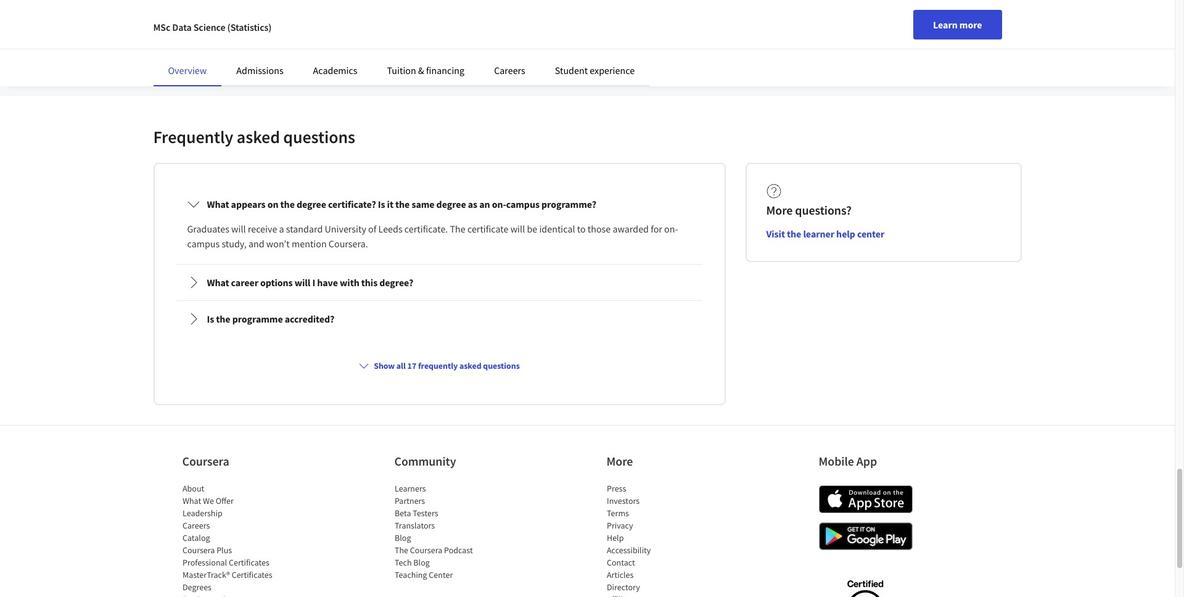 Task type: describe. For each thing, give the bounding box(es) containing it.
frequently asked questions
[[153, 126, 355, 148]]

testers
[[413, 508, 438, 519]]

articles
[[607, 569, 634, 581]]

careers inside "about what we offer leadership careers catalog coursera plus professional certificates mastertrack® certificates degrees"
[[182, 520, 210, 531]]

frequently
[[418, 360, 458, 371]]

msc data science (statistics)
[[153, 21, 272, 33]]

1 degree from the left
[[297, 198, 326, 210]]

visit the learner help center
[[767, 228, 885, 240]]

catalog link
[[182, 532, 210, 543]]

logo of certified b corporation image
[[840, 573, 891, 597]]

overview link
[[168, 64, 207, 77]]

i
[[312, 276, 315, 289]]

more for more
[[607, 453, 633, 469]]

receive
[[248, 223, 277, 235]]

an
[[479, 198, 490, 210]]

on- inside the what appears on the degree certificate? is it the same degree as an on-campus programme?‎ dropdown button
[[492, 198, 506, 210]]

the right visit
[[787, 228, 802, 240]]

collapsed list
[[174, 184, 705, 340]]

learners partners beta testers translators blog the coursera podcast tech blog teaching center
[[395, 483, 473, 581]]

science
[[194, 21, 226, 33]]

0 vertical spatial is
[[378, 198, 385, 210]]

same
[[412, 198, 435, 210]]

student
[[555, 64, 588, 77]]

options
[[260, 276, 293, 289]]

admissions link
[[237, 64, 284, 77]]

appears
[[231, 198, 266, 210]]

degrees
[[182, 582, 211, 593]]

beta
[[395, 508, 411, 519]]

show all 17 frequently asked questions
[[374, 360, 520, 371]]

what career options will i have with this degree?‎
[[207, 276, 414, 289]]

directory
[[607, 582, 640, 593]]

graduates will receive a standard university of leeds certificate. the certificate will be identical to those awarded for on- campus study, and won't mention coursera.‎
[[187, 223, 678, 250]]

tuition & financing
[[387, 64, 465, 77]]

leeds
[[379, 223, 403, 235]]

17
[[408, 360, 417, 371]]

about what we offer leadership careers catalog coursera plus professional certificates mastertrack® certificates degrees
[[182, 483, 272, 593]]

admissions
[[237, 64, 284, 77]]

catalog
[[182, 532, 210, 543]]

professional
[[182, 557, 227, 568]]

what for what career options will i have with this degree?‎
[[207, 276, 229, 289]]

awarded
[[613, 223, 649, 235]]

tuition
[[387, 64, 416, 77]]

offer
[[215, 495, 233, 506]]

app
[[857, 453, 877, 469]]

won't
[[266, 237, 290, 250]]

financing
[[426, 64, 465, 77]]

academics link
[[313, 64, 358, 77]]

&
[[418, 64, 424, 77]]

1 vertical spatial certificates
[[231, 569, 272, 581]]

asked inside dropdown button
[[460, 360, 482, 371]]

0 vertical spatial careers link
[[494, 64, 526, 77]]

learners link
[[395, 483, 426, 494]]

visit the learner help center link
[[767, 226, 885, 241]]

what inside "about what we offer leadership careers catalog coursera plus professional certificates mastertrack® certificates degrees"
[[182, 495, 201, 506]]

have
[[317, 276, 338, 289]]

download on the app store image
[[819, 485, 913, 513]]

degrees link
[[182, 582, 211, 593]]

teaching
[[395, 569, 427, 581]]

1 horizontal spatial blog
[[413, 557, 430, 568]]

list item for more
[[607, 593, 712, 597]]

learn more
[[934, 19, 983, 31]]

msc
[[153, 21, 170, 33]]

translators link
[[395, 520, 435, 531]]

press
[[607, 483, 626, 494]]

learner
[[804, 228, 835, 240]]

tuition & financing link
[[387, 64, 465, 77]]

accredited?
[[285, 313, 335, 325]]

be
[[527, 223, 538, 235]]

mention
[[292, 237, 327, 250]]

university
[[325, 223, 366, 235]]

certificate?
[[328, 198, 376, 210]]

standard
[[286, 223, 323, 235]]

beta testers link
[[395, 508, 438, 519]]

of
[[368, 223, 377, 235]]

programme?‎
[[542, 198, 597, 210]]

mastertrack®
[[182, 569, 230, 581]]

more for more questions?
[[767, 202, 793, 218]]

certificate
[[468, 223, 509, 235]]

this
[[361, 276, 378, 289]]

1 horizontal spatial careers
[[494, 64, 526, 77]]

campus inside graduates will receive a standard university of leeds certificate. the certificate will be identical to those awarded for on- campus study, and won't mention coursera.‎
[[187, 237, 220, 250]]

0 horizontal spatial blog
[[395, 532, 411, 543]]

contact link
[[607, 557, 635, 568]]

degree?‎
[[380, 276, 414, 289]]

learn
[[934, 19, 958, 31]]

with
[[340, 276, 360, 289]]

accessibility link
[[607, 545, 651, 556]]

press investors terms privacy help accessibility contact articles directory
[[607, 483, 651, 593]]

list for more
[[607, 482, 712, 597]]



Task type: locate. For each thing, give the bounding box(es) containing it.
1 vertical spatial more
[[607, 453, 633, 469]]

terms
[[607, 508, 629, 519]]

1 list item from the left
[[182, 593, 287, 597]]

the inside learners partners beta testers translators blog the coursera podcast tech blog teaching center
[[395, 545, 408, 556]]

more questions?
[[767, 202, 852, 218]]

0 vertical spatial careers
[[494, 64, 526, 77]]

the inside graduates will receive a standard university of leeds certificate. the certificate will be identical to those awarded for on- campus study, and won't mention coursera.‎
[[450, 223, 466, 235]]

as
[[468, 198, 478, 210]]

2 list item from the left
[[607, 593, 712, 597]]

certificates up mastertrack® certificates link
[[229, 557, 269, 568]]

0 horizontal spatial on-
[[492, 198, 506, 210]]

0 horizontal spatial list
[[182, 482, 287, 597]]

coursera for learners partners beta testers translators blog the coursera podcast tech blog teaching center
[[410, 545, 442, 556]]

0 horizontal spatial is
[[207, 313, 214, 325]]

list item down directory link
[[607, 593, 712, 597]]

0 horizontal spatial careers
[[182, 520, 210, 531]]

community
[[395, 453, 456, 469]]

on- right for
[[665, 223, 678, 235]]

0 vertical spatial questions
[[283, 126, 355, 148]]

careers left student
[[494, 64, 526, 77]]

2 horizontal spatial list
[[607, 482, 712, 597]]

1 horizontal spatial list
[[395, 482, 499, 581]]

partners
[[395, 495, 425, 506]]

more up visit
[[767, 202, 793, 218]]

on- inside graduates will receive a standard university of leeds certificate. the certificate will be identical to those awarded for on- campus study, and won't mention coursera.‎
[[665, 223, 678, 235]]

a
[[279, 223, 284, 235]]

coursera plus link
[[182, 545, 232, 556]]

list for coursera
[[182, 482, 287, 597]]

0 vertical spatial blog
[[395, 532, 411, 543]]

1 vertical spatial on-
[[665, 223, 678, 235]]

accessibility
[[607, 545, 651, 556]]

coursera inside "about what we offer leadership careers catalog coursera plus professional certificates mastertrack® certificates degrees"
[[182, 545, 215, 556]]

articles link
[[607, 569, 634, 581]]

1 vertical spatial careers
[[182, 520, 210, 531]]

more
[[960, 19, 983, 31]]

show all 17 frequently asked questions button
[[354, 355, 525, 377]]

0 vertical spatial what
[[207, 198, 229, 210]]

mobile
[[819, 453, 854, 469]]

1 vertical spatial careers link
[[182, 520, 210, 531]]

what for what appears on the degree certificate? is it the same degree as an on-campus programme?‎
[[207, 198, 229, 210]]

0 vertical spatial certificates
[[229, 557, 269, 568]]

what
[[207, 198, 229, 210], [207, 276, 229, 289], [182, 495, 201, 506]]

is left it
[[378, 198, 385, 210]]

is left programme
[[207, 313, 214, 325]]

0 horizontal spatial campus
[[187, 237, 220, 250]]

help
[[837, 228, 856, 240]]

center
[[858, 228, 885, 240]]

show
[[374, 360, 395, 371]]

questions inside dropdown button
[[483, 360, 520, 371]]

will left i
[[295, 276, 311, 289]]

degree up standard
[[297, 198, 326, 210]]

leadership link
[[182, 508, 222, 519]]

podcast
[[444, 545, 473, 556]]

study,
[[222, 237, 247, 250]]

is the programme accredited? button
[[177, 302, 702, 336]]

privacy link
[[607, 520, 633, 531]]

help
[[607, 532, 624, 543]]

coursera down catalog
[[182, 545, 215, 556]]

list containing press
[[607, 482, 712, 597]]

1 horizontal spatial more
[[767, 202, 793, 218]]

1 vertical spatial what
[[207, 276, 229, 289]]

list for community
[[395, 482, 499, 581]]

2 horizontal spatial will
[[511, 223, 525, 235]]

mobile app
[[819, 453, 877, 469]]

1 horizontal spatial questions
[[483, 360, 520, 371]]

careers link left student
[[494, 64, 526, 77]]

0 vertical spatial campus
[[506, 198, 540, 210]]

what we offer link
[[182, 495, 233, 506]]

the down the blog 'link'
[[395, 545, 408, 556]]

what career options will i have with this degree?‎ button
[[177, 265, 702, 300]]

contact
[[607, 557, 635, 568]]

0 horizontal spatial the
[[395, 545, 408, 556]]

and
[[249, 237, 264, 250]]

0 horizontal spatial will
[[231, 223, 246, 235]]

to
[[577, 223, 586, 235]]

1 vertical spatial blog
[[413, 557, 430, 568]]

1 horizontal spatial will
[[295, 276, 311, 289]]

help link
[[607, 532, 624, 543]]

what up the graduates
[[207, 198, 229, 210]]

0 horizontal spatial degree
[[297, 198, 326, 210]]

coursera up tech blog link
[[410, 545, 442, 556]]

about link
[[182, 483, 204, 494]]

1 horizontal spatial is
[[378, 198, 385, 210]]

campus
[[506, 198, 540, 210], [187, 237, 220, 250]]

list containing learners
[[395, 482, 499, 581]]

experience
[[590, 64, 635, 77]]

frequently
[[153, 126, 233, 148]]

blog up 'teaching center' link
[[413, 557, 430, 568]]

privacy
[[607, 520, 633, 531]]

leadership
[[182, 508, 222, 519]]

terms link
[[607, 508, 629, 519]]

will left be at top
[[511, 223, 525, 235]]

the left certificate
[[450, 223, 466, 235]]

will up study,
[[231, 223, 246, 235]]

1 horizontal spatial asked
[[460, 360, 482, 371]]

on- right an
[[492, 198, 506, 210]]

on
[[268, 198, 279, 210]]

careers up catalog link
[[182, 520, 210, 531]]

1 horizontal spatial careers link
[[494, 64, 526, 77]]

careers link
[[494, 64, 526, 77], [182, 520, 210, 531]]

center
[[429, 569, 453, 581]]

3 list from the left
[[607, 482, 712, 597]]

0 vertical spatial asked
[[237, 126, 280, 148]]

coursera up the about
[[182, 453, 229, 469]]

degree left as
[[437, 198, 466, 210]]

1 horizontal spatial the
[[450, 223, 466, 235]]

about
[[182, 483, 204, 494]]

careers link up catalog link
[[182, 520, 210, 531]]

1 vertical spatial the
[[395, 545, 408, 556]]

data
[[172, 21, 192, 33]]

asked
[[237, 126, 280, 148], [460, 360, 482, 371]]

will
[[231, 223, 246, 235], [511, 223, 525, 235], [295, 276, 311, 289]]

list item down mastertrack® certificates link
[[182, 593, 287, 597]]

1 horizontal spatial list item
[[607, 593, 712, 597]]

more
[[767, 202, 793, 218], [607, 453, 633, 469]]

blog
[[395, 532, 411, 543], [413, 557, 430, 568]]

programme
[[232, 313, 283, 325]]

the right on at left
[[280, 198, 295, 210]]

0 vertical spatial more
[[767, 202, 793, 218]]

is the programme accredited?
[[207, 313, 335, 325]]

list item
[[182, 593, 287, 597], [607, 593, 712, 597]]

the
[[450, 223, 466, 235], [395, 545, 408, 556]]

student experience link
[[555, 64, 635, 77]]

1 horizontal spatial on-
[[665, 223, 678, 235]]

certificates down professional certificates link on the left of the page
[[231, 569, 272, 581]]

0 vertical spatial the
[[450, 223, 466, 235]]

professional certificates link
[[182, 557, 269, 568]]

list containing about
[[182, 482, 287, 597]]

learn more button
[[914, 10, 1002, 39]]

the
[[280, 198, 295, 210], [395, 198, 410, 210], [787, 228, 802, 240], [216, 313, 230, 325]]

questions?
[[795, 202, 852, 218]]

it
[[387, 198, 394, 210]]

investors link
[[607, 495, 640, 506]]

teaching center link
[[395, 569, 453, 581]]

will inside dropdown button
[[295, 276, 311, 289]]

more up press link
[[607, 453, 633, 469]]

certificate.
[[405, 223, 448, 235]]

coursera
[[182, 453, 229, 469], [182, 545, 215, 556], [410, 545, 442, 556]]

get it on google play image
[[819, 523, 913, 550]]

1 horizontal spatial campus
[[506, 198, 540, 210]]

0 horizontal spatial questions
[[283, 126, 355, 148]]

0 horizontal spatial more
[[607, 453, 633, 469]]

tech
[[395, 557, 412, 568]]

0 vertical spatial on-
[[492, 198, 506, 210]]

coursera inside learners partners beta testers translators blog the coursera podcast tech blog teaching center
[[410, 545, 442, 556]]

what down the about
[[182, 495, 201, 506]]

1 vertical spatial asked
[[460, 360, 482, 371]]

1 vertical spatial campus
[[187, 237, 220, 250]]

0 horizontal spatial list item
[[182, 593, 287, 597]]

translators
[[395, 520, 435, 531]]

campus down the graduates
[[187, 237, 220, 250]]

academics
[[313, 64, 358, 77]]

identical
[[539, 223, 575, 235]]

career
[[231, 276, 258, 289]]

tech blog link
[[395, 557, 430, 568]]

what appears on the degree certificate? is it the same degree as an on-campus programme?‎ button
[[177, 187, 702, 221]]

list item for coursera
[[182, 593, 287, 597]]

2 vertical spatial what
[[182, 495, 201, 506]]

(statistics)
[[227, 21, 272, 33]]

the right it
[[395, 198, 410, 210]]

1 list from the left
[[182, 482, 287, 597]]

plus
[[216, 545, 232, 556]]

1 vertical spatial questions
[[483, 360, 520, 371]]

the left programme
[[216, 313, 230, 325]]

list
[[182, 482, 287, 597], [395, 482, 499, 581], [607, 482, 712, 597]]

1 horizontal spatial degree
[[437, 198, 466, 210]]

campus up be at top
[[506, 198, 540, 210]]

for
[[651, 223, 663, 235]]

partners link
[[395, 495, 425, 506]]

0 horizontal spatial careers link
[[182, 520, 210, 531]]

blog down translators link
[[395, 532, 411, 543]]

coursera for about what we offer leadership careers catalog coursera plus professional certificates mastertrack® certificates degrees
[[182, 545, 215, 556]]

0 horizontal spatial asked
[[237, 126, 280, 148]]

1 vertical spatial is
[[207, 313, 214, 325]]

2 list from the left
[[395, 482, 499, 581]]

2 degree from the left
[[437, 198, 466, 210]]

what left career
[[207, 276, 229, 289]]

certificates
[[229, 557, 269, 568], [231, 569, 272, 581]]

we
[[203, 495, 214, 506]]

campus inside dropdown button
[[506, 198, 540, 210]]



Task type: vqa. For each thing, say whether or not it's contained in the screenshot.
star
no



